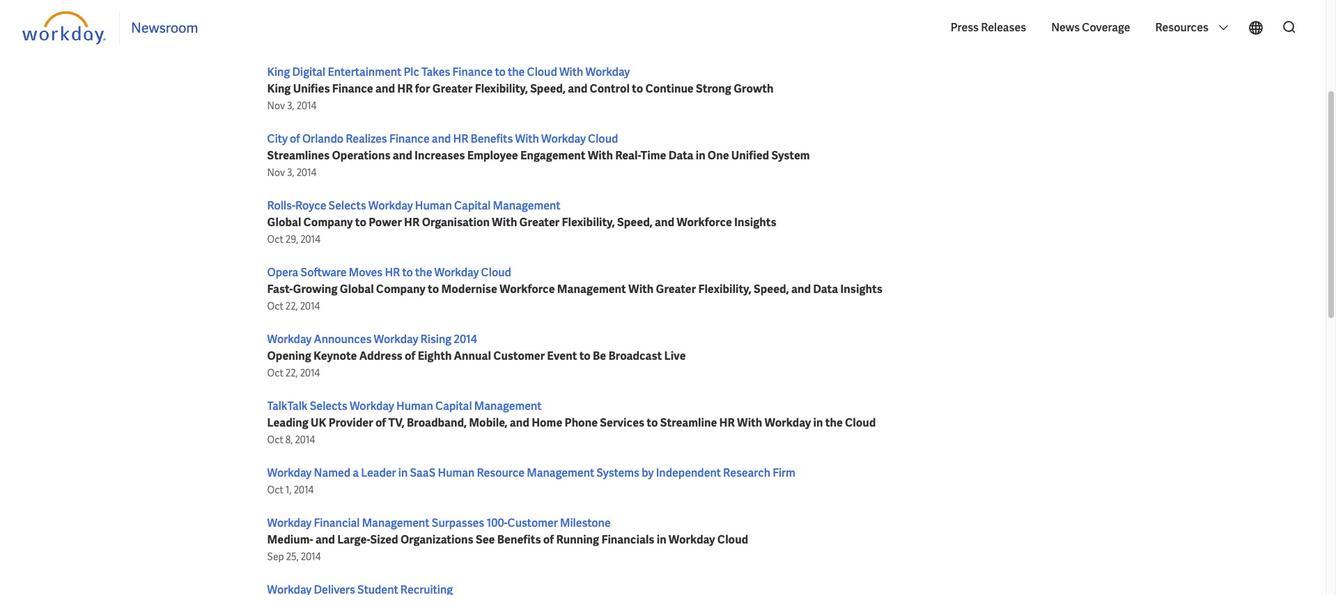 Task type: describe. For each thing, give the bounding box(es) containing it.
named
[[314, 466, 351, 481]]

medium-
[[267, 533, 313, 548]]

time
[[641, 148, 666, 163]]

with inside talktalk selects workday human capital management leading uk provider of tv, broadband, mobile, and home phone services to streamline hr with workday in the cloud oct 8, 2014
[[737, 416, 762, 430]]

flexibility, inside rolls-royce selects workday human capital management global company to power hr organisation with greater flexibility, speed, and workforce insights oct 29, 2014
[[562, 215, 615, 230]]

control
[[590, 82, 630, 96]]

global inside "opera software moves hr to the workday cloud fast-growing global company to modernise workforce management with greater flexibility, speed, and data insights oct 22, 2014"
[[340, 282, 374, 297]]

king digital entertainment plc takes finance to the cloud with workday king unifies finance and hr for greater flexibility, speed, and control to continue strong growth nov 3, 2014
[[267, 65, 774, 112]]

22, inside "opera software moves hr to the workday cloud fast-growing global company to modernise workforce management with greater flexibility, speed, and data insights oct 22, 2014"
[[285, 300, 298, 313]]

management inside workday financial management surpasses 100-customer milestone medium- and large-sized organizations see benefits of running financials in workday cloud sep 25, 2014
[[362, 516, 430, 531]]

oct inside "opera software moves hr to the workday cloud fast-growing global company to modernise workforce management with greater flexibility, speed, and data insights oct 22, 2014"
[[267, 300, 283, 313]]

opera software moves hr to the workday cloud link
[[267, 265, 511, 280]]

system
[[771, 148, 810, 163]]

oct inside workday named a leader in saas human resource management systems by independent research firm oct 1, 2014
[[267, 484, 283, 497]]

newsroom
[[131, 19, 198, 37]]

workday inside "opera software moves hr to the workday cloud fast-growing global company to modernise workforce management with greater flexibility, speed, and data insights oct 22, 2014"
[[434, 265, 479, 280]]

real-
[[615, 148, 641, 163]]

cloud inside "opera software moves hr to the workday cloud fast-growing global company to modernise workforce management with greater flexibility, speed, and data insights oct 22, 2014"
[[481, 265, 511, 280]]

news coverage link
[[1044, 10, 1137, 46]]

company inside "opera software moves hr to the workday cloud fast-growing global company to modernise workforce management with greater flexibility, speed, and data insights oct 22, 2014"
[[376, 282, 426, 297]]

to right control
[[632, 82, 643, 96]]

globe icon image
[[1248, 20, 1264, 36]]

to right "moves"
[[402, 265, 413, 280]]

increases
[[415, 148, 465, 163]]

takes
[[422, 65, 450, 79]]

and inside workday financial management surpasses 100-customer milestone medium- and large-sized organizations see benefits of running financials in workday cloud sep 25, 2014
[[315, 533, 335, 548]]

realizes
[[346, 132, 387, 146]]

oct inside rolls-royce selects workday human capital management global company to power hr organisation with greater flexibility, speed, and workforce insights oct 29, 2014
[[267, 233, 283, 246]]

phone
[[565, 416, 598, 430]]

2014 inside rolls-royce selects workday human capital management global company to power hr organisation with greater flexibility, speed, and workforce insights oct 29, 2014
[[300, 233, 320, 246]]

by
[[642, 466, 654, 481]]

hr inside city of orlando realizes finance and hr benefits with workday cloud streamlines operations and increases employee engagement with real-time data in one unified system nov 3, 2014
[[453, 132, 468, 146]]

streamline
[[660, 416, 717, 430]]

moves
[[349, 265, 383, 280]]

surpasses
[[432, 516, 484, 531]]

25,
[[286, 551, 299, 564]]

news coverage
[[1051, 20, 1130, 35]]

city
[[267, 132, 288, 146]]

capital inside talktalk selects workday human capital management leading uk provider of tv, broadband, mobile, and home phone services to streamline hr with workday in the cloud oct 8, 2014
[[435, 399, 472, 414]]

growth
[[734, 82, 774, 96]]

cloud inside city of orlando realizes finance and hr benefits with workday cloud streamlines operations and increases employee engagement with real-time data in one unified system nov 3, 2014
[[588, 132, 618, 146]]

entertainment
[[328, 65, 401, 79]]

2014 inside workday financial management surpasses 100-customer milestone medium- and large-sized organizations see benefits of running financials in workday cloud sep 25, 2014
[[301, 551, 321, 564]]

speed, for with
[[754, 282, 789, 297]]

8,
[[285, 434, 293, 447]]

and inside rolls-royce selects workday human capital management global company to power hr organisation with greater flexibility, speed, and workforce insights oct 29, 2014
[[655, 215, 674, 230]]

of inside workday financial management surpasses 100-customer milestone medium- and large-sized organizations see benefits of running financials in workday cloud sep 25, 2014
[[543, 533, 554, 548]]

29,
[[285, 233, 298, 246]]

management inside "opera software moves hr to the workday cloud fast-growing global company to modernise workforce management with greater flexibility, speed, and data insights oct 22, 2014"
[[557, 282, 626, 297]]

flexibility, for the
[[475, 82, 528, 96]]

insights inside "opera software moves hr to the workday cloud fast-growing global company to modernise workforce management with greater flexibility, speed, and data insights oct 22, 2014"
[[840, 282, 883, 297]]

the inside "opera software moves hr to the workday cloud fast-growing global company to modernise workforce management with greater flexibility, speed, and data insights oct 22, 2014"
[[415, 265, 432, 280]]

firm
[[773, 466, 795, 481]]

of inside city of orlando realizes finance and hr benefits with workday cloud streamlines operations and increases employee engagement with real-time data in one unified system nov 3, 2014
[[290, 132, 300, 146]]

workday inside workday named a leader in saas human resource management systems by independent research firm oct 1, 2014
[[267, 466, 312, 481]]

human inside talktalk selects workday human capital management leading uk provider of tv, broadband, mobile, and home phone services to streamline hr with workday in the cloud oct 8, 2014
[[396, 399, 433, 414]]

home
[[532, 416, 562, 430]]

hr inside "opera software moves hr to the workday cloud fast-growing global company to modernise workforce management with greater flexibility, speed, and data insights oct 22, 2014"
[[385, 265, 400, 280]]

the inside talktalk selects workday human capital management leading uk provider of tv, broadband, mobile, and home phone services to streamline hr with workday in the cloud oct 8, 2014
[[825, 416, 843, 430]]

1,
[[285, 484, 292, 497]]

broadband,
[[407, 416, 467, 430]]

in inside workday financial management surpasses 100-customer milestone medium- and large-sized organizations see benefits of running financials in workday cloud sep 25, 2014
[[657, 533, 666, 548]]

sized
[[370, 533, 398, 548]]

hr inside rolls-royce selects workday human capital management global company to power hr organisation with greater flexibility, speed, and workforce insights oct 29, 2014
[[404, 215, 420, 230]]

management inside rolls-royce selects workday human capital management global company to power hr organisation with greater flexibility, speed, and workforce insights oct 29, 2014
[[493, 199, 560, 213]]

news
[[1051, 20, 1080, 35]]

unifies
[[293, 82, 330, 96]]

rolls-
[[267, 199, 295, 213]]

releases
[[981, 20, 1026, 35]]

resources
[[1155, 20, 1211, 35]]

to inside rolls-royce selects workday human capital management global company to power hr organisation with greater flexibility, speed, and workforce insights oct 29, 2014
[[355, 215, 366, 230]]

annual
[[454, 349, 491, 364]]

talktalk selects workday human capital management link
[[267, 399, 542, 414]]

human inside rolls-royce selects workday human capital management global company to power hr organisation with greater flexibility, speed, and workforce insights oct 29, 2014
[[415, 199, 452, 213]]

opening
[[267, 349, 311, 364]]

cloud inside king digital entertainment plc takes finance to the cloud with workday king unifies finance and hr for greater flexibility, speed, and control to continue strong growth nov 3, 2014
[[527, 65, 557, 79]]

royce
[[295, 199, 326, 213]]

workday up medium-
[[267, 516, 312, 531]]

workday named a leader in saas human resource management systems by independent research firm link
[[267, 466, 795, 481]]

go to the newsroom homepage image
[[22, 11, 108, 45]]

financial
[[314, 516, 360, 531]]

flexibility, for cloud
[[698, 282, 751, 297]]

power
[[369, 215, 402, 230]]

large-
[[337, 533, 370, 548]]

workday financial management surpasses 100-customer milestone link
[[267, 516, 611, 531]]

workday inside rolls-royce selects workday human capital management global company to power hr organisation with greater flexibility, speed, and workforce insights oct 29, 2014
[[368, 199, 413, 213]]

saas
[[410, 466, 436, 481]]

global inside rolls-royce selects workday human capital management global company to power hr organisation with greater flexibility, speed, and workforce insights oct 29, 2014
[[267, 215, 301, 230]]

2014 inside "opera software moves hr to the workday cloud fast-growing global company to modernise workforce management with greater flexibility, speed, and data insights oct 22, 2014"
[[300, 300, 320, 313]]

software
[[301, 265, 347, 280]]

hr inside talktalk selects workday human capital management leading uk provider of tv, broadband, mobile, and home phone services to streamline hr with workday in the cloud oct 8, 2014
[[719, 416, 735, 430]]

hr inside king digital entertainment plc takes finance to the cloud with workday king unifies finance and hr for greater flexibility, speed, and control to continue strong growth nov 3, 2014
[[397, 82, 413, 96]]

mobile,
[[469, 416, 508, 430]]

workday up "provider"
[[350, 399, 394, 414]]

workforce inside rolls-royce selects workday human capital management global company to power hr organisation with greater flexibility, speed, and workforce insights oct 29, 2014
[[677, 215, 732, 230]]

city of orlando realizes finance and hr benefits with workday cloud streamlines operations and increases employee engagement with real-time data in one unified system nov 3, 2014
[[267, 132, 810, 179]]

orlando
[[302, 132, 343, 146]]

be
[[593, 349, 606, 364]]

of inside talktalk selects workday human capital management leading uk provider of tv, broadband, mobile, and home phone services to streamline hr with workday in the cloud oct 8, 2014
[[375, 416, 386, 430]]

0 horizontal spatial finance
[[332, 82, 373, 96]]

Search text field
[[507, 0, 741, 33]]

cloud inside workday financial management surpasses 100-customer milestone medium- and large-sized organizations see benefits of running financials in workday cloud sep 25, 2014
[[717, 533, 748, 548]]

a
[[353, 466, 359, 481]]

employee
[[467, 148, 518, 163]]

customer inside workday announces workday rising 2014 opening keynote address of eighth annual customer event to be broadcast live oct 22, 2014
[[493, 349, 545, 364]]

workday announces workday rising 2014 opening keynote address of eighth annual customer event to be broadcast live oct 22, 2014
[[267, 332, 686, 380]]

uk
[[311, 416, 326, 430]]

workday up opening
[[267, 332, 312, 347]]

fast-
[[267, 282, 293, 297]]

opera
[[267, 265, 298, 280]]

greater for management
[[656, 282, 696, 297]]

streamlines
[[267, 148, 330, 163]]

sep
[[267, 551, 284, 564]]

organisation
[[422, 215, 490, 230]]

workday inside city of orlando realizes finance and hr benefits with workday cloud streamlines operations and increases employee engagement with real-time data in one unified system nov 3, 2014
[[541, 132, 586, 146]]

tv,
[[388, 416, 405, 430]]

research
[[723, 466, 770, 481]]

insights inside rolls-royce selects workday human capital management global company to power hr organisation with greater flexibility, speed, and workforce insights oct 29, 2014
[[734, 215, 777, 230]]

data inside city of orlando realizes finance and hr benefits with workday cloud streamlines operations and increases employee engagement with real-time data in one unified system nov 3, 2014
[[668, 148, 693, 163]]

workday inside king digital entertainment plc takes finance to the cloud with workday king unifies finance and hr for greater flexibility, speed, and control to continue strong growth nov 3, 2014
[[585, 65, 630, 79]]

broadcast
[[608, 349, 662, 364]]

organizations
[[400, 533, 474, 548]]

address
[[359, 349, 402, 364]]

services
[[600, 416, 644, 430]]

keynote
[[314, 349, 357, 364]]

the inside king digital entertainment plc takes finance to the cloud with workday king unifies finance and hr for greater flexibility, speed, and control to continue strong growth nov 3, 2014
[[508, 65, 525, 79]]

plc
[[404, 65, 419, 79]]

to left modernise
[[428, 282, 439, 297]]

press releases link
[[944, 10, 1033, 46]]

king digital entertainment plc takes finance to the cloud with workday link
[[267, 65, 630, 79]]



Task type: vqa. For each thing, say whether or not it's contained in the screenshot.


Task type: locate. For each thing, give the bounding box(es) containing it.
company down opera software moves hr to the workday cloud link on the left of the page
[[376, 282, 426, 297]]

to left "be" at the bottom left of the page
[[579, 349, 591, 364]]

company down royce
[[303, 215, 353, 230]]

data inside "opera software moves hr to the workday cloud fast-growing global company to modernise workforce management with greater flexibility, speed, and data insights oct 22, 2014"
[[813, 282, 838, 297]]

workday up control
[[585, 65, 630, 79]]

digital
[[292, 65, 325, 79]]

3, down unifies
[[287, 100, 294, 112]]

2 vertical spatial greater
[[656, 282, 696, 297]]

talktalk selects workday human capital management leading uk provider of tv, broadband, mobile, and home phone services to streamline hr with workday in the cloud oct 8, 2014
[[267, 399, 876, 447]]

rising
[[420, 332, 452, 347]]

1 king from the top
[[267, 65, 290, 79]]

newsroom link
[[131, 19, 198, 37]]

1 horizontal spatial flexibility,
[[562, 215, 615, 230]]

management inside talktalk selects workday human capital management leading uk provider of tv, broadband, mobile, and home phone services to streamline hr with workday in the cloud oct 8, 2014
[[474, 399, 542, 414]]

to inside workday announces workday rising 2014 opening keynote address of eighth annual customer event to be broadcast live oct 22, 2014
[[579, 349, 591, 364]]

2 horizontal spatial flexibility,
[[698, 282, 751, 297]]

0 vertical spatial the
[[508, 65, 525, 79]]

to right the services on the left of the page
[[647, 416, 658, 430]]

benefits up employee on the left top of the page
[[471, 132, 513, 146]]

0 vertical spatial finance
[[452, 65, 493, 79]]

of inside workday announces workday rising 2014 opening keynote address of eighth annual customer event to be broadcast live oct 22, 2014
[[405, 349, 415, 364]]

management
[[493, 199, 560, 213], [557, 282, 626, 297], [474, 399, 542, 414], [527, 466, 594, 481], [362, 516, 430, 531]]

1 horizontal spatial greater
[[519, 215, 560, 230]]

modernise
[[441, 282, 497, 297]]

oct
[[267, 233, 283, 246], [267, 300, 283, 313], [267, 367, 283, 380], [267, 434, 283, 447], [267, 484, 283, 497]]

0 horizontal spatial speed,
[[530, 82, 566, 96]]

None search field
[[1273, 13, 1303, 42]]

global
[[267, 215, 301, 230], [340, 282, 374, 297]]

and
[[375, 82, 395, 96], [568, 82, 587, 96], [432, 132, 451, 146], [393, 148, 412, 163], [655, 215, 674, 230], [791, 282, 811, 297], [510, 416, 529, 430], [315, 533, 335, 548]]

1 vertical spatial king
[[267, 82, 291, 96]]

1 horizontal spatial finance
[[389, 132, 430, 146]]

2014 right 29,
[[300, 233, 320, 246]]

benefits inside city of orlando realizes finance and hr benefits with workday cloud streamlines operations and increases employee engagement with real-time data in one unified system nov 3, 2014
[[471, 132, 513, 146]]

1 vertical spatial nov
[[267, 166, 285, 179]]

finance right takes
[[452, 65, 493, 79]]

1 oct from the top
[[267, 233, 283, 246]]

2 22, from the top
[[285, 367, 298, 380]]

nov inside king digital entertainment plc takes finance to the cloud with workday king unifies finance and hr for greater flexibility, speed, and control to continue strong growth nov 3, 2014
[[267, 100, 285, 112]]

2014 right 8,
[[295, 434, 315, 447]]

and inside "opera software moves hr to the workday cloud fast-growing global company to modernise workforce management with greater flexibility, speed, and data insights oct 22, 2014"
[[791, 282, 811, 297]]

event
[[547, 349, 577, 364]]

2014 up annual
[[454, 332, 477, 347]]

nov down streamlines
[[267, 166, 285, 179]]

2 horizontal spatial greater
[[656, 282, 696, 297]]

systems
[[597, 466, 640, 481]]

workday up engagement
[[541, 132, 586, 146]]

workday right financials
[[669, 533, 715, 548]]

2 vertical spatial finance
[[389, 132, 430, 146]]

customer left event
[[493, 349, 545, 364]]

22, inside workday announces workday rising 2014 opening keynote address of eighth annual customer event to be broadcast live oct 22, 2014
[[285, 367, 298, 380]]

greater up live
[[656, 282, 696, 297]]

1 3, from the top
[[287, 100, 294, 112]]

with inside king digital entertainment plc takes finance to the cloud with workday king unifies finance and hr for greater flexibility, speed, and control to continue strong growth nov 3, 2014
[[559, 65, 583, 79]]

hr
[[397, 82, 413, 96], [453, 132, 468, 146], [404, 215, 420, 230], [385, 265, 400, 280], [719, 416, 735, 430]]

workday up 1,
[[267, 466, 312, 481]]

management up "be" at the bottom left of the page
[[557, 282, 626, 297]]

0 vertical spatial 3,
[[287, 100, 294, 112]]

in inside city of orlando realizes finance and hr benefits with workday cloud streamlines operations and increases employee engagement with real-time data in one unified system nov 3, 2014
[[696, 148, 705, 163]]

0 vertical spatial nov
[[267, 100, 285, 112]]

unified
[[731, 148, 769, 163]]

oct left 1,
[[267, 484, 283, 497]]

of
[[290, 132, 300, 146], [405, 349, 415, 364], [375, 416, 386, 430], [543, 533, 554, 548]]

1 vertical spatial 22,
[[285, 367, 298, 380]]

speed, for for
[[530, 82, 566, 96]]

oct left 29,
[[267, 233, 283, 246]]

1 nov from the top
[[267, 100, 285, 112]]

2 vertical spatial the
[[825, 416, 843, 430]]

workforce down one
[[677, 215, 732, 230]]

0 horizontal spatial workforce
[[499, 282, 555, 297]]

0 vertical spatial customer
[[493, 349, 545, 364]]

0 horizontal spatial flexibility,
[[475, 82, 528, 96]]

1 22, from the top
[[285, 300, 298, 313]]

flexibility, inside "opera software moves hr to the workday cloud fast-growing global company to modernise workforce management with greater flexibility, speed, and data insights oct 22, 2014"
[[698, 282, 751, 297]]

1 vertical spatial the
[[415, 265, 432, 280]]

with inside rolls-royce selects workday human capital management global company to power hr organisation with greater flexibility, speed, and workforce insights oct 29, 2014
[[492, 215, 517, 230]]

selects inside rolls-royce selects workday human capital management global company to power hr organisation with greater flexibility, speed, and workforce insights oct 29, 2014
[[329, 199, 366, 213]]

0 vertical spatial global
[[267, 215, 301, 230]]

1 vertical spatial benefits
[[497, 533, 541, 548]]

2014 down streamlines
[[296, 166, 316, 179]]

0 horizontal spatial data
[[668, 148, 693, 163]]

2 nov from the top
[[267, 166, 285, 179]]

workday up firm
[[765, 416, 811, 430]]

cloud
[[527, 65, 557, 79], [588, 132, 618, 146], [481, 265, 511, 280], [845, 416, 876, 430], [717, 533, 748, 548]]

0 vertical spatial benefits
[[471, 132, 513, 146]]

king left unifies
[[267, 82, 291, 96]]

capital
[[454, 199, 491, 213], [435, 399, 472, 414]]

in inside talktalk selects workday human capital management leading uk provider of tv, broadband, mobile, and home phone services to streamline hr with workday in the cloud oct 8, 2014
[[813, 416, 823, 430]]

2014 inside city of orlando realizes finance and hr benefits with workday cloud streamlines operations and increases employee engagement with real-time data in one unified system nov 3, 2014
[[296, 166, 316, 179]]

0 horizontal spatial greater
[[432, 82, 473, 96]]

2014
[[296, 100, 316, 112], [296, 166, 316, 179], [300, 233, 320, 246], [300, 300, 320, 313], [454, 332, 477, 347], [300, 367, 320, 380], [295, 434, 315, 447], [294, 484, 314, 497], [301, 551, 321, 564]]

live
[[664, 349, 686, 364]]

financials
[[601, 533, 654, 548]]

0 horizontal spatial company
[[303, 215, 353, 230]]

3, inside king digital entertainment plc takes finance to the cloud with workday king unifies finance and hr for greater flexibility, speed, and control to continue strong growth nov 3, 2014
[[287, 100, 294, 112]]

selects up 'uk'
[[310, 399, 347, 414]]

human up tv, at left
[[396, 399, 433, 414]]

opera software moves hr to the workday cloud fast-growing global company to modernise workforce management with greater flexibility, speed, and data insights oct 22, 2014
[[267, 265, 883, 313]]

nov inside city of orlando realizes finance and hr benefits with workday cloud streamlines operations and increases employee engagement with real-time data in one unified system nov 3, 2014
[[267, 166, 285, 179]]

oct down fast-
[[267, 300, 283, 313]]

speed, inside "opera software moves hr to the workday cloud fast-growing global company to modernise workforce management with greater flexibility, speed, and data insights oct 22, 2014"
[[754, 282, 789, 297]]

operations
[[332, 148, 391, 163]]

0 horizontal spatial global
[[267, 215, 301, 230]]

0 vertical spatial selects
[[329, 199, 366, 213]]

customer inside workday financial management surpasses 100-customer milestone medium- and large-sized organizations see benefits of running financials in workday cloud sep 25, 2014
[[508, 516, 558, 531]]

human inside workday named a leader in saas human resource management systems by independent research firm oct 1, 2014
[[438, 466, 475, 481]]

1 horizontal spatial company
[[376, 282, 426, 297]]

1 vertical spatial speed,
[[617, 215, 653, 230]]

rolls-royce selects workday human capital management link
[[267, 199, 560, 213]]

2 horizontal spatial speed,
[[754, 282, 789, 297]]

global down "moves"
[[340, 282, 374, 297]]

1 vertical spatial data
[[813, 282, 838, 297]]

2014 right 1,
[[294, 484, 314, 497]]

resources link
[[1148, 10, 1236, 46]]

eighth
[[418, 349, 452, 364]]

nov up city
[[267, 100, 285, 112]]

provider
[[329, 416, 373, 430]]

1 vertical spatial workforce
[[499, 282, 555, 297]]

finance
[[452, 65, 493, 79], [332, 82, 373, 96], [389, 132, 430, 146]]

human right saas
[[438, 466, 475, 481]]

greater inside rolls-royce selects workday human capital management global company to power hr organisation with greater flexibility, speed, and workforce insights oct 29, 2014
[[519, 215, 560, 230]]

0 horizontal spatial the
[[415, 265, 432, 280]]

customer
[[493, 349, 545, 364], [508, 516, 558, 531]]

hr up increases
[[453, 132, 468, 146]]

2 vertical spatial flexibility,
[[698, 282, 751, 297]]

1 vertical spatial greater
[[519, 215, 560, 230]]

running
[[556, 533, 599, 548]]

1 horizontal spatial insights
[[840, 282, 883, 297]]

workday financial management surpasses 100-customer milestone medium- and large-sized organizations see benefits of running financials in workday cloud sep 25, 2014
[[267, 516, 748, 564]]

0 vertical spatial greater
[[432, 82, 473, 96]]

greater down city of orlando realizes finance and hr benefits with workday cloud streamlines operations and increases employee engagement with real-time data in one unified system nov 3, 2014
[[519, 215, 560, 230]]

1 vertical spatial finance
[[332, 82, 373, 96]]

2 oct from the top
[[267, 300, 283, 313]]

2 king from the top
[[267, 82, 291, 96]]

1 vertical spatial 3,
[[287, 166, 294, 179]]

0 vertical spatial company
[[303, 215, 353, 230]]

rolls-royce selects workday human capital management global company to power hr organisation with greater flexibility, speed, and workforce insights oct 29, 2014
[[267, 199, 777, 246]]

2 vertical spatial speed,
[[754, 282, 789, 297]]

2014 inside talktalk selects workday human capital management leading uk provider of tv, broadband, mobile, and home phone services to streamline hr with workday in the cloud oct 8, 2014
[[295, 434, 315, 447]]

engagement
[[520, 148, 586, 163]]

hr right streamline
[[719, 416, 735, 430]]

for
[[415, 82, 430, 96]]

of left eighth
[[405, 349, 415, 364]]

flexibility, inside king digital entertainment plc takes finance to the cloud with workday king unifies finance and hr for greater flexibility, speed, and control to continue strong growth nov 3, 2014
[[475, 82, 528, 96]]

to right takes
[[495, 65, 506, 79]]

2 vertical spatial human
[[438, 466, 475, 481]]

0 vertical spatial king
[[267, 65, 290, 79]]

capital up broadband,
[[435, 399, 472, 414]]

insights
[[734, 215, 777, 230], [840, 282, 883, 297]]

capital inside rolls-royce selects workday human capital management global company to power hr organisation with greater flexibility, speed, and workforce insights oct 29, 2014
[[454, 199, 491, 213]]

oct inside workday announces workday rising 2014 opening keynote address of eighth annual customer event to be broadcast live oct 22, 2014
[[267, 367, 283, 380]]

22, down fast-
[[285, 300, 298, 313]]

the
[[508, 65, 525, 79], [415, 265, 432, 280], [825, 416, 843, 430]]

of up streamlines
[[290, 132, 300, 146]]

hr right "moves"
[[385, 265, 400, 280]]

city of orlando realizes finance and hr benefits with workday cloud link
[[267, 132, 618, 146]]

to left power at the left of the page
[[355, 215, 366, 230]]

workday up modernise
[[434, 265, 479, 280]]

hr down rolls-royce selects workday human capital management link in the top of the page
[[404, 215, 420, 230]]

22, down opening
[[285, 367, 298, 380]]

flexibility,
[[475, 82, 528, 96], [562, 215, 615, 230], [698, 282, 751, 297]]

with inside "opera software moves hr to the workday cloud fast-growing global company to modernise workforce management with greater flexibility, speed, and data insights oct 22, 2014"
[[628, 282, 654, 297]]

workforce inside "opera software moves hr to the workday cloud fast-growing global company to modernise workforce management with greater flexibility, speed, and data insights oct 22, 2014"
[[499, 282, 555, 297]]

1 vertical spatial company
[[376, 282, 426, 297]]

greater down king digital entertainment plc takes finance to the cloud with workday link
[[432, 82, 473, 96]]

2014 inside workday named a leader in saas human resource management systems by independent research firm oct 1, 2014
[[294, 484, 314, 497]]

to inside talktalk selects workday human capital management leading uk provider of tv, broadband, mobile, and home phone services to streamline hr with workday in the cloud oct 8, 2014
[[647, 416, 658, 430]]

workday named a leader in saas human resource management systems by independent research firm oct 1, 2014
[[267, 466, 795, 497]]

100-
[[487, 516, 508, 531]]

1 vertical spatial selects
[[310, 399, 347, 414]]

oct inside talktalk selects workday human capital management leading uk provider of tv, broadband, mobile, and home phone services to streamline hr with workday in the cloud oct 8, 2014
[[267, 434, 283, 447]]

benefits inside workday financial management surpasses 100-customer milestone medium- and large-sized organizations see benefits of running financials in workday cloud sep 25, 2014
[[497, 533, 541, 548]]

management up the mobile,
[[474, 399, 542, 414]]

2014 inside king digital entertainment plc takes finance to the cloud with workday king unifies finance and hr for greater flexibility, speed, and control to continue strong growth nov 3, 2014
[[296, 100, 316, 112]]

human up the organisation
[[415, 199, 452, 213]]

0 vertical spatial 22,
[[285, 300, 298, 313]]

resource
[[477, 466, 525, 481]]

press releases
[[951, 20, 1026, 35]]

5 oct from the top
[[267, 484, 283, 497]]

2014 down opening
[[300, 367, 320, 380]]

2 3, from the top
[[287, 166, 294, 179]]

announces
[[314, 332, 372, 347]]

greater inside king digital entertainment plc takes finance to the cloud with workday king unifies finance and hr for greater flexibility, speed, and control to continue strong growth nov 3, 2014
[[432, 82, 473, 96]]

2014 down growing at the top left of page
[[300, 300, 320, 313]]

independent
[[656, 466, 721, 481]]

selects inside talktalk selects workday human capital management leading uk provider of tv, broadband, mobile, and home phone services to streamline hr with workday in the cloud oct 8, 2014
[[310, 399, 347, 414]]

of left tv, at left
[[375, 416, 386, 430]]

company inside rolls-royce selects workday human capital management global company to power hr organisation with greater flexibility, speed, and workforce insights oct 29, 2014
[[303, 215, 353, 230]]

1 horizontal spatial speed,
[[617, 215, 653, 230]]

workday up address
[[374, 332, 418, 347]]

cloud inside talktalk selects workday human capital management leading uk provider of tv, broadband, mobile, and home phone services to streamline hr with workday in the cloud oct 8, 2014
[[845, 416, 876, 430]]

growing
[[293, 282, 338, 297]]

greater inside "opera software moves hr to the workday cloud fast-growing global company to modernise workforce management with greater flexibility, speed, and data insights oct 22, 2014"
[[656, 282, 696, 297]]

3 oct from the top
[[267, 367, 283, 380]]

1 vertical spatial capital
[[435, 399, 472, 414]]

strong
[[696, 82, 731, 96]]

workday announces workday rising 2014 link
[[267, 332, 477, 347]]

king left digital
[[267, 65, 290, 79]]

1 vertical spatial flexibility,
[[562, 215, 615, 230]]

oct left 8,
[[267, 434, 283, 447]]

3, inside city of orlando realizes finance and hr benefits with workday cloud streamlines operations and increases employee engagement with real-time data in one unified system nov 3, 2014
[[287, 166, 294, 179]]

workday up power at the left of the page
[[368, 199, 413, 213]]

finance up increases
[[389, 132, 430, 146]]

finance down entertainment at the top of the page
[[332, 82, 373, 96]]

to
[[495, 65, 506, 79], [632, 82, 643, 96], [355, 215, 366, 230], [402, 265, 413, 280], [428, 282, 439, 297], [579, 349, 591, 364], [647, 416, 658, 430]]

king
[[267, 65, 290, 79], [267, 82, 291, 96]]

0 vertical spatial insights
[[734, 215, 777, 230]]

greater
[[432, 82, 473, 96], [519, 215, 560, 230], [656, 282, 696, 297]]

oct down opening
[[267, 367, 283, 380]]

0 horizontal spatial insights
[[734, 215, 777, 230]]

1 horizontal spatial the
[[508, 65, 525, 79]]

benefits down 100- on the left bottom
[[497, 533, 541, 548]]

0 vertical spatial data
[[668, 148, 693, 163]]

greater for hr
[[432, 82, 473, 96]]

1 vertical spatial global
[[340, 282, 374, 297]]

leader
[[361, 466, 396, 481]]

continue
[[645, 82, 694, 96]]

1 vertical spatial human
[[396, 399, 433, 414]]

speed,
[[530, 82, 566, 96], [617, 215, 653, 230], [754, 282, 789, 297]]

1 vertical spatial insights
[[840, 282, 883, 297]]

selects right royce
[[329, 199, 366, 213]]

workday
[[585, 65, 630, 79], [541, 132, 586, 146], [368, 199, 413, 213], [434, 265, 479, 280], [267, 332, 312, 347], [374, 332, 418, 347], [350, 399, 394, 414], [765, 416, 811, 430], [267, 466, 312, 481], [267, 516, 312, 531], [669, 533, 715, 548]]

in inside workday named a leader in saas human resource management systems by independent research firm oct 1, 2014
[[398, 466, 408, 481]]

customer down workday named a leader in saas human resource management systems by independent research firm oct 1, 2014
[[508, 516, 558, 531]]

speed, inside rolls-royce selects workday human capital management global company to power hr organisation with greater flexibility, speed, and workforce insights oct 29, 2014
[[617, 215, 653, 230]]

0 vertical spatial workforce
[[677, 215, 732, 230]]

1 vertical spatial customer
[[508, 516, 558, 531]]

management up sized
[[362, 516, 430, 531]]

3, down streamlines
[[287, 166, 294, 179]]

1 horizontal spatial data
[[813, 282, 838, 297]]

see
[[476, 533, 495, 548]]

company
[[303, 215, 353, 230], [376, 282, 426, 297]]

coverage
[[1082, 20, 1130, 35]]

workforce right modernise
[[499, 282, 555, 297]]

finance inside city of orlando realizes finance and hr benefits with workday cloud streamlines operations and increases employee engagement with real-time data in one unified system nov 3, 2014
[[389, 132, 430, 146]]

global down rolls-
[[267, 215, 301, 230]]

2 horizontal spatial the
[[825, 416, 843, 430]]

0 vertical spatial flexibility,
[[475, 82, 528, 96]]

2014 right 25,
[[301, 551, 321, 564]]

speed, inside king digital entertainment plc takes finance to the cloud with workday king unifies finance and hr for greater flexibility, speed, and control to continue strong growth nov 3, 2014
[[530, 82, 566, 96]]

0 vertical spatial speed,
[[530, 82, 566, 96]]

1 horizontal spatial global
[[340, 282, 374, 297]]

4 oct from the top
[[267, 434, 283, 447]]

leading
[[267, 416, 308, 430]]

1 horizontal spatial workforce
[[677, 215, 732, 230]]

management down city of orlando realizes finance and hr benefits with workday cloud streamlines operations and increases employee engagement with real-time data in one unified system nov 3, 2014
[[493, 199, 560, 213]]

one
[[708, 148, 729, 163]]

management inside workday named a leader in saas human resource management systems by independent research firm oct 1, 2014
[[527, 466, 594, 481]]

press
[[951, 20, 979, 35]]

hr left for at the top left
[[397, 82, 413, 96]]

of left running
[[543, 533, 554, 548]]

capital up the organisation
[[454, 199, 491, 213]]

2014 down unifies
[[296, 100, 316, 112]]

selects
[[329, 199, 366, 213], [310, 399, 347, 414]]

2 horizontal spatial finance
[[452, 65, 493, 79]]

0 vertical spatial human
[[415, 199, 452, 213]]

and inside talktalk selects workday human capital management leading uk provider of tv, broadband, mobile, and home phone services to streamline hr with workday in the cloud oct 8, 2014
[[510, 416, 529, 430]]

management down talktalk selects workday human capital management leading uk provider of tv, broadband, mobile, and home phone services to streamline hr with workday in the cloud oct 8, 2014
[[527, 466, 594, 481]]

0 vertical spatial capital
[[454, 199, 491, 213]]



